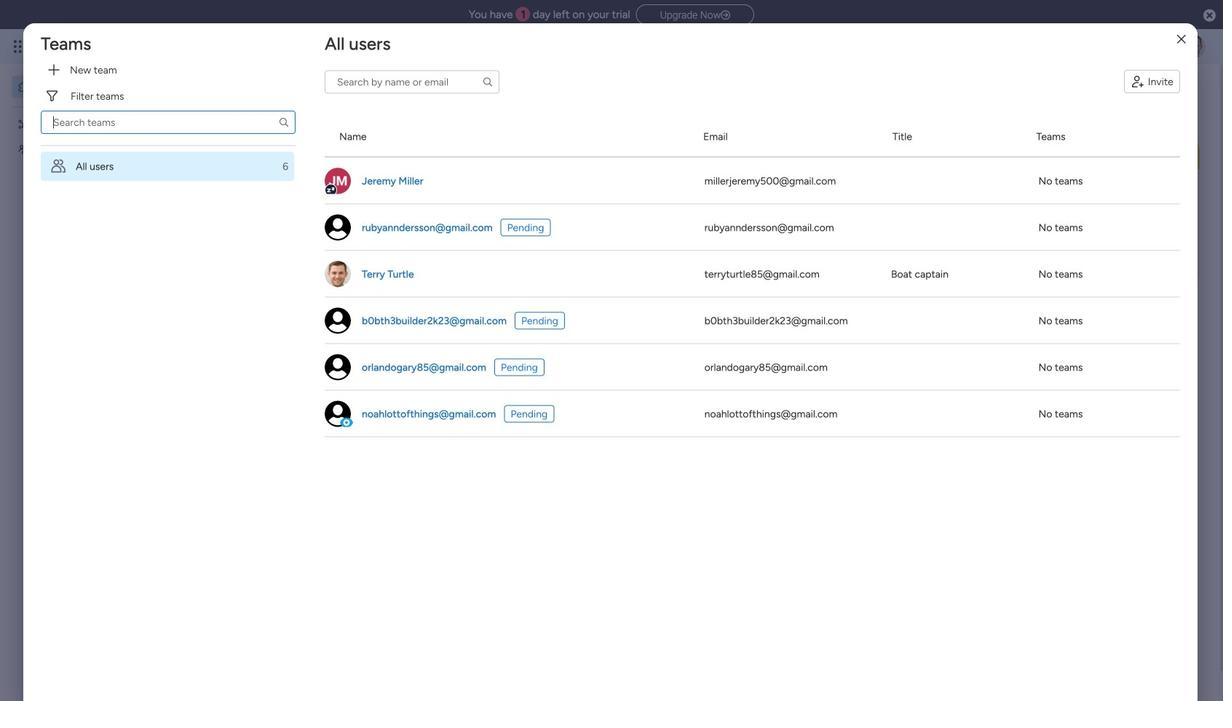 Task type: vqa. For each thing, say whether or not it's contained in the screenshot.
the bottom Terry Turtle ICON
yes



Task type: describe. For each thing, give the bounding box(es) containing it.
5 row from the top
[[325, 298, 1181, 344]]

1 row from the top
[[325, 117, 1181, 158]]

0 horizontal spatial terry turtle image
[[325, 261, 351, 287]]

dapulse rightstroke image
[[721, 10, 731, 21]]

4 row from the top
[[325, 251, 1181, 298]]

7 row from the top
[[325, 391, 1181, 437]]

jeremy miller image
[[325, 168, 351, 194]]

noahlottofthings@gmail.com image
[[325, 401, 351, 427]]

search image
[[482, 76, 494, 88]]

monday code is now live - secured infrastructure with seamless integration to monday.com. hosting your apps is now easier than ever. image
[[221, 134, 1201, 289]]

dapulse close image
[[1204, 8, 1217, 23]]



Task type: locate. For each thing, give the bounding box(es) containing it.
3 row from the top
[[325, 204, 1181, 251]]

Search by name or email search field
[[325, 70, 500, 93]]

option
[[41, 152, 305, 181]]

1 vertical spatial terry turtle image
[[325, 261, 351, 287]]

1 horizontal spatial terry turtle image
[[1183, 35, 1206, 58]]

terry turtle image down rubyanndersson@gmail.com icon
[[325, 261, 351, 287]]

row group
[[325, 158, 1181, 437]]

build something awesome image
[[657, 377, 824, 476]]

search image
[[278, 117, 290, 128]]

None search field
[[41, 111, 296, 134]]

close image
[[1178, 34, 1187, 45]]

2 row from the top
[[325, 158, 1181, 204]]

6 row from the top
[[325, 344, 1181, 391]]

row
[[325, 117, 1181, 158], [325, 158, 1181, 204], [325, 204, 1181, 251], [325, 251, 1181, 298], [325, 298, 1181, 344], [325, 344, 1181, 391], [325, 391, 1181, 437]]

orlandogary85@gmail.com image
[[325, 354, 351, 381]]

terry turtle image
[[1183, 35, 1206, 58], [325, 261, 351, 287]]

0 vertical spatial terry turtle image
[[1183, 35, 1206, 58]]

terry turtle image down the dapulse close image
[[1183, 35, 1206, 58]]

select product image
[[13, 39, 28, 54]]

b0bth3builder2k23@gmail.com image
[[325, 308, 351, 334]]

None search field
[[325, 70, 500, 93]]

rubyanndersson@gmail.com image
[[325, 215, 351, 241]]

Search teams search field
[[41, 111, 296, 134]]

grid
[[325, 117, 1181, 702]]



